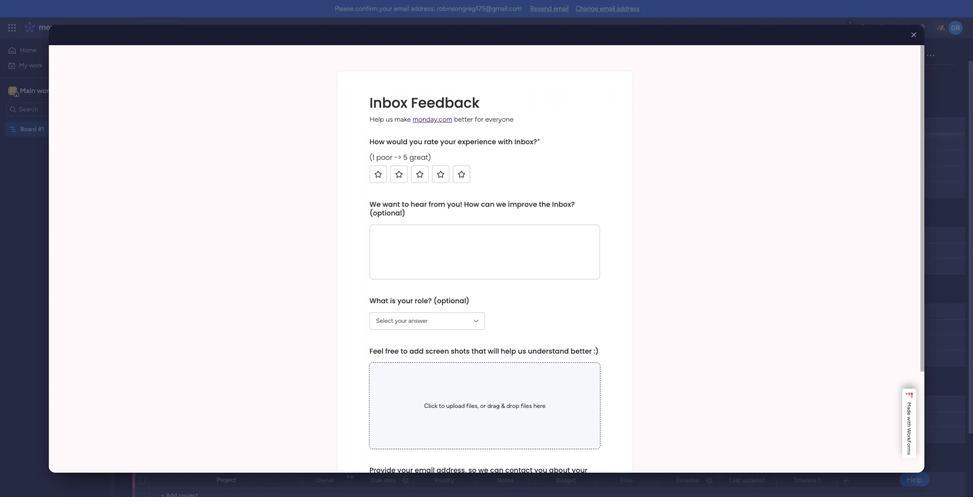 Task type: locate. For each thing, give the bounding box(es) containing it.
1 vertical spatial notes field
[[495, 399, 516, 409]]

invite members image
[[860, 23, 868, 32]]

Notes field
[[495, 121, 516, 130], [495, 399, 516, 409], [495, 476, 516, 485]]

3 files from the top
[[621, 308, 633, 315]]

hide button
[[350, 72, 382, 86]]

Files field
[[619, 121, 636, 130], [619, 231, 636, 240], [619, 307, 636, 317], [619, 399, 636, 409], [619, 476, 636, 485]]

0 horizontal spatial #1
[[38, 125, 44, 133]]

v2 expand column image for notes
[[347, 474, 353, 481]]

work inside button
[[29, 61, 42, 69]]

date for first due date field from the bottom
[[384, 477, 396, 484]]

3 date from the top
[[384, 400, 396, 407]]

board #1 inside field
[[134, 49, 179, 63]]

column information image
[[402, 122, 409, 129], [402, 308, 409, 315], [707, 477, 714, 484]]

owner
[[316, 477, 334, 484]]

nov for nov 23
[[375, 140, 385, 146]]

2 email from the left
[[554, 5, 569, 13]]

2 notes from the top
[[497, 400, 514, 407]]

#1 inside list box
[[38, 125, 44, 133]]

work right monday
[[70, 23, 86, 33]]

0 vertical spatial notes field
[[495, 121, 516, 130]]

notes
[[497, 121, 514, 129], [497, 400, 514, 407], [497, 477, 514, 484]]

4 files from the top
[[621, 400, 633, 407]]

Timeline 1 field
[[792, 476, 823, 485]]

2 vertical spatial v2 expand column image
[[347, 474, 353, 481]]

monday
[[39, 23, 68, 33]]

work for my
[[29, 61, 42, 69]]

files for second files field from the bottom of the page
[[621, 400, 633, 407]]

notifications image
[[821, 23, 830, 32]]

please
[[335, 5, 354, 13]]

4 priority field from the top
[[433, 476, 457, 485]]

work right my
[[29, 61, 42, 69]]

0 horizontal spatial work
[[29, 61, 42, 69]]

3 due date from the top
[[372, 400, 396, 407]]

0 vertical spatial board
[[134, 49, 165, 63]]

1 vertical spatial nov
[[375, 140, 385, 146]]

#1
[[167, 49, 179, 63], [38, 125, 44, 133]]

1 vertical spatial v2 expand column image
[[347, 397, 353, 405]]

board #1 down search in workspace field
[[20, 125, 44, 133]]

timeline inside field
[[794, 477, 817, 484]]

board down search in workspace field
[[20, 125, 36, 133]]

home
[[20, 47, 37, 54]]

0 vertical spatial nov
[[375, 125, 385, 131]]

1 priority field from the top
[[433, 121, 457, 130]]

project
[[217, 476, 236, 484]]

timeline
[[677, 477, 700, 484], [794, 477, 817, 484]]

2 vertical spatial nov
[[375, 155, 386, 162]]

management
[[88, 23, 135, 33]]

1 horizontal spatial #1
[[167, 49, 179, 63]]

meeting
[[487, 125, 510, 131]]

nov left 23
[[375, 140, 385, 146]]

1 vertical spatial v2 expand column image
[[347, 305, 353, 312]]

nov
[[375, 125, 385, 131], [375, 140, 385, 146], [375, 155, 386, 162]]

0 vertical spatial board #1
[[134, 49, 179, 63]]

4 due from the top
[[372, 477, 383, 484]]

v2 expand column image
[[347, 119, 353, 126], [347, 397, 353, 405]]

sort button
[[317, 72, 348, 86]]

3 priority field from the top
[[433, 399, 457, 409]]

your
[[380, 5, 393, 13]]

apps image
[[879, 23, 887, 32]]

greg robinson image
[[950, 21, 964, 35]]

1 horizontal spatial timeline
[[794, 477, 817, 484]]

nov left 22
[[375, 125, 385, 131]]

email right resend
[[554, 5, 569, 13]]

email right change
[[600, 5, 616, 13]]

due date for 2nd due date field from the bottom of the page
[[372, 400, 396, 407]]

#1 down plans
[[167, 49, 179, 63]]

Due date field
[[369, 121, 398, 130], [369, 307, 398, 317], [369, 399, 398, 409], [369, 476, 398, 485]]

1 notes from the top
[[497, 121, 514, 129]]

1 vertical spatial #1
[[38, 125, 44, 133]]

timeline inside 'field'
[[677, 477, 700, 484]]

email right your
[[394, 5, 410, 13]]

Priority field
[[433, 121, 457, 130], [433, 307, 457, 317], [433, 399, 457, 409], [433, 476, 457, 485]]

4 due date field from the top
[[369, 476, 398, 485]]

workspace selection element
[[8, 85, 73, 97]]

0 vertical spatial #1
[[167, 49, 179, 63]]

v2 overdue deadline image
[[357, 155, 364, 163]]

sum
[[562, 359, 571, 365]]

2 horizontal spatial email
[[600, 5, 616, 13]]

files
[[621, 121, 633, 129], [621, 231, 633, 239], [621, 308, 633, 315], [621, 400, 633, 407], [621, 477, 633, 484]]

Budget field
[[554, 476, 579, 485]]

Timeline field
[[675, 476, 702, 485]]

main
[[20, 86, 35, 95]]

2 due date from the top
[[372, 308, 396, 315]]

4 files field from the top
[[619, 399, 636, 409]]

email
[[394, 5, 410, 13], [554, 5, 569, 13], [600, 5, 616, 13]]

board #1 down see
[[134, 49, 179, 63]]

#1 down search in workspace field
[[38, 125, 44, 133]]

last
[[730, 477, 742, 484]]

0 vertical spatial v2 expand column image
[[347, 229, 353, 236]]

change email address
[[576, 5, 640, 13]]

due date for first due date field
[[372, 121, 396, 129]]

1 date from the top
[[384, 121, 396, 129]]

2 date from the top
[[384, 308, 396, 315]]

3 notes field from the top
[[495, 476, 516, 485]]

4 date from the top
[[384, 477, 396, 484]]

home button
[[5, 43, 93, 57]]

2 v2 expand column image from the top
[[347, 305, 353, 312]]

0 horizontal spatial email
[[394, 5, 410, 13]]

timeline 1
[[794, 477, 821, 484]]

nov left 21
[[375, 155, 386, 162]]

high
[[438, 124, 451, 131]]

2 files from the top
[[621, 231, 633, 239]]

0 vertical spatial notes
[[497, 121, 514, 129]]

2 vertical spatial notes field
[[495, 476, 516, 485]]

1 horizontal spatial board #1
[[134, 49, 179, 63]]

date
[[384, 121, 396, 129], [384, 308, 396, 315], [384, 400, 396, 407], [384, 477, 396, 484]]

1 vertical spatial notes
[[497, 400, 514, 407]]

3 email from the left
[[600, 5, 616, 13]]

1 priority from the top
[[435, 121, 455, 129]]

due
[[372, 121, 383, 129], [372, 308, 383, 315], [372, 400, 383, 407], [372, 477, 383, 484]]

0 vertical spatial work
[[70, 23, 86, 33]]

3 files field from the top
[[619, 307, 636, 317]]

please confirm your email address: robinsongreg175@gmail.com
[[335, 5, 522, 13]]

1 vertical spatial work
[[29, 61, 42, 69]]

work
[[70, 23, 86, 33], [29, 61, 42, 69]]

4 due date from the top
[[372, 477, 396, 484]]

nov for nov 22
[[375, 125, 385, 131]]

21
[[387, 155, 393, 162]]

due date
[[372, 121, 396, 129], [372, 308, 396, 315], [372, 400, 396, 407], [372, 477, 396, 484]]

option
[[0, 121, 111, 123]]

3 v2 expand column image from the top
[[347, 474, 353, 481]]

0 vertical spatial column information image
[[402, 122, 409, 129]]

1 horizontal spatial email
[[554, 5, 569, 13]]

1 v2 expand column image from the top
[[347, 119, 353, 126]]

1 horizontal spatial work
[[70, 23, 86, 33]]

1 vertical spatial board #1
[[20, 125, 44, 133]]

1 vertical spatial column information image
[[402, 308, 409, 315]]

5 files from the top
[[621, 477, 633, 484]]

board inside field
[[134, 49, 165, 63]]

priority
[[435, 121, 455, 129], [435, 308, 455, 315], [435, 400, 455, 407], [435, 477, 455, 484]]

2 vertical spatial notes
[[497, 477, 514, 484]]

Search in workspace field
[[18, 104, 73, 114]]

inbox image
[[841, 23, 849, 32]]

0 horizontal spatial board
[[20, 125, 36, 133]]

my
[[19, 61, 27, 69]]

last updated
[[730, 477, 766, 484]]

board down see
[[134, 49, 165, 63]]

Owner field
[[314, 476, 337, 485]]

2 priority from the top
[[435, 308, 455, 315]]

0 vertical spatial v2 expand column image
[[347, 119, 353, 126]]

1 due date from the top
[[372, 121, 396, 129]]

plans
[[164, 24, 178, 31]]

timeline for timeline
[[677, 477, 700, 484]]

0 horizontal spatial timeline
[[677, 477, 700, 484]]

2 timeline from the left
[[794, 477, 817, 484]]

0 horizontal spatial board #1
[[20, 125, 44, 133]]

1 email from the left
[[394, 5, 410, 13]]

None field
[[314, 121, 337, 130], [314, 231, 337, 240], [314, 307, 337, 317], [314, 399, 337, 409], [314, 121, 337, 130], [314, 231, 337, 240], [314, 307, 337, 317], [314, 399, 337, 409]]

address
[[617, 5, 640, 13]]

1 due date field from the top
[[369, 121, 398, 130]]

due date for first due date field from the bottom
[[372, 477, 396, 484]]

2 vertical spatial column information image
[[707, 477, 714, 484]]

1 vertical spatial board
[[20, 125, 36, 133]]

help image
[[919, 23, 928, 32]]

1 timeline from the left
[[677, 477, 700, 484]]

column information image
[[402, 477, 409, 484]]

medium
[[434, 139, 456, 146]]

v2 expand column image
[[347, 229, 353, 236], [347, 305, 353, 312], [347, 474, 353, 481]]

1 image
[[847, 18, 855, 28]]

board #1
[[134, 49, 179, 63], [20, 125, 44, 133]]

1 horizontal spatial board
[[134, 49, 165, 63]]

resend email link
[[531, 5, 569, 13]]

$0 sum
[[562, 353, 571, 365]]

1 files from the top
[[621, 121, 633, 129]]

board
[[134, 49, 165, 63], [20, 125, 36, 133]]



Task type: vqa. For each thing, say whether or not it's contained in the screenshot.
#1
yes



Task type: describe. For each thing, give the bounding box(es) containing it.
1 notes field from the top
[[495, 121, 516, 130]]

2 due from the top
[[372, 308, 383, 315]]

main workspace
[[20, 86, 71, 95]]

2 files field from the top
[[619, 231, 636, 240]]

address:
[[411, 5, 436, 13]]

board #1 inside list box
[[20, 125, 44, 133]]

updated
[[743, 477, 766, 484]]

2 v2 expand column image from the top
[[347, 397, 353, 405]]

1 files field from the top
[[619, 121, 636, 130]]

help button
[[900, 472, 930, 487]]

3 notes from the top
[[497, 477, 514, 484]]

monday work management
[[39, 23, 135, 33]]

due date for third due date field from the bottom of the page
[[372, 308, 396, 315]]

1 v2 expand column image from the top
[[347, 229, 353, 236]]

1 due from the top
[[372, 121, 383, 129]]

work for monday
[[70, 23, 86, 33]]

1
[[819, 477, 821, 484]]

change
[[576, 5, 599, 13]]

nov 22
[[375, 125, 393, 131]]

23
[[387, 140, 393, 146]]

see
[[152, 24, 162, 31]]

board #1 list box
[[0, 120, 111, 254]]

help
[[908, 475, 923, 484]]

workspace
[[37, 86, 71, 95]]

4 priority from the top
[[435, 477, 455, 484]]

robinsongreg175@gmail.com
[[437, 5, 522, 13]]

select product image
[[8, 23, 17, 32]]

see plans
[[152, 24, 178, 31]]

board inside list box
[[20, 125, 36, 133]]

resend
[[531, 5, 552, 13]]

3 priority from the top
[[435, 400, 455, 407]]

2 priority field from the top
[[433, 307, 457, 317]]

other
[[498, 140, 513, 146]]

date for third due date field from the bottom of the page
[[384, 308, 396, 315]]

Board #1 field
[[132, 49, 182, 64]]

5 files field from the top
[[619, 476, 636, 485]]

resend email
[[531, 5, 569, 13]]

sort
[[331, 75, 342, 82]]

hide
[[364, 75, 377, 82]]

date for 2nd due date field from the bottom of the page
[[384, 400, 396, 407]]

email for resend email
[[554, 5, 569, 13]]

files for 1st files field from the bottom
[[621, 477, 633, 484]]

date for first due date field
[[384, 121, 396, 129]]

files for fifth files field from the bottom of the page
[[621, 121, 633, 129]]

nov for nov 21
[[375, 155, 386, 162]]

due date element
[[369, 230, 399, 241]]

3 due from the top
[[372, 400, 383, 407]]

timeline for timeline 1
[[794, 477, 817, 484]]

22
[[387, 125, 393, 131]]

nov 23
[[375, 140, 393, 146]]

confirm
[[355, 5, 378, 13]]

2 due date field from the top
[[369, 307, 398, 317]]

workspace image
[[8, 86, 17, 95]]

files for fourth files field from the bottom
[[621, 231, 633, 239]]

column information image for notes
[[707, 477, 714, 484]]

files for 3rd files field from the bottom of the page
[[621, 308, 633, 315]]

m
[[10, 87, 15, 94]]

email for change email address
[[600, 5, 616, 13]]

v2 done deadline image
[[357, 124, 364, 132]]

change email address link
[[576, 5, 640, 13]]

3 due date field from the top
[[369, 399, 398, 409]]

nov 21
[[375, 155, 393, 162]]

#1 inside field
[[167, 49, 179, 63]]

search everything image
[[900, 23, 909, 32]]

$0
[[563, 353, 570, 360]]

my work button
[[5, 58, 93, 72]]

2 notes field from the top
[[495, 399, 516, 409]]

my work
[[19, 61, 42, 69]]

Last updated field
[[728, 476, 768, 485]]

column information image for files
[[402, 308, 409, 315]]

budget
[[557, 477, 576, 484]]

see plans button
[[140, 21, 182, 34]]

v2 expand column image for files
[[347, 305, 353, 312]]



